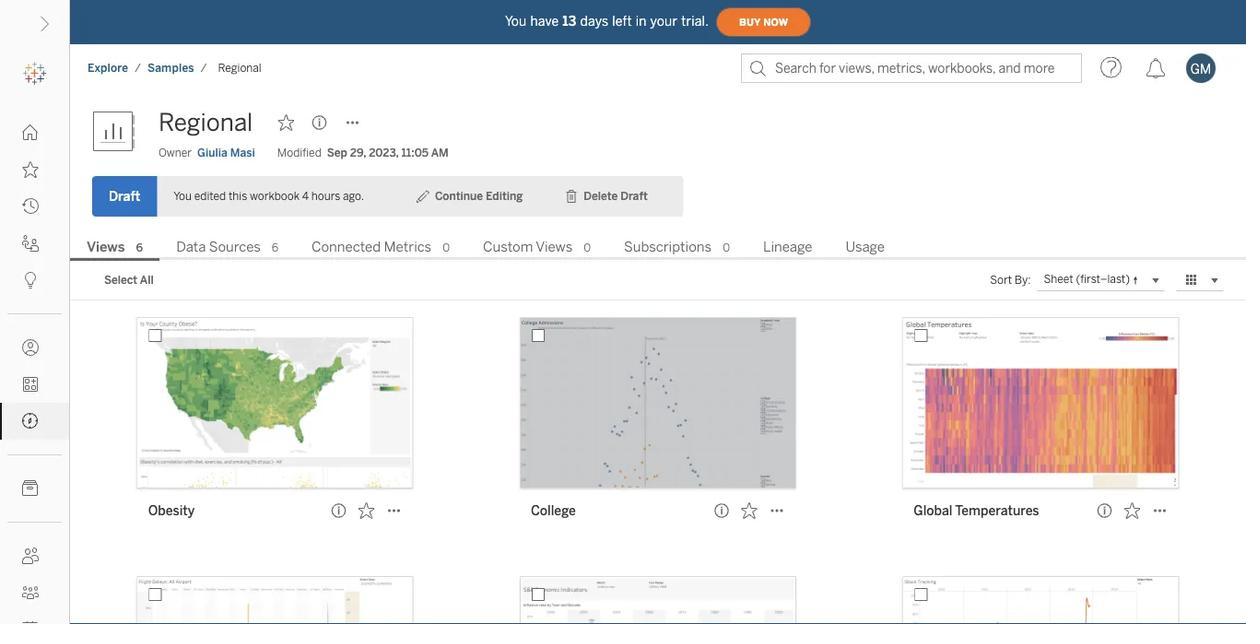 Task type: vqa. For each thing, say whether or not it's contained in the screenshot.


Task type: describe. For each thing, give the bounding box(es) containing it.
explore / samples /
[[88, 61, 207, 75]]

sort
[[991, 273, 1013, 287]]

data sources
[[176, 239, 261, 255]]

regional main content
[[70, 92, 1247, 624]]

buy now
[[740, 16, 789, 28]]

left
[[613, 14, 632, 29]]

buy now button
[[717, 7, 812, 37]]

draft
[[109, 189, 141, 204]]

custom views
[[483, 239, 573, 255]]

college
[[531, 503, 576, 518]]

this
[[229, 189, 247, 203]]

owner
[[159, 146, 192, 160]]

data
[[176, 239, 206, 255]]

recents image
[[22, 198, 39, 215]]

sheet (first–last) button
[[1037, 269, 1166, 291]]

samples
[[148, 61, 194, 75]]

temperatures
[[956, 503, 1040, 518]]

connected metrics
[[312, 239, 432, 255]]

ago.
[[343, 189, 364, 203]]

0 vertical spatial regional
[[218, 61, 262, 75]]

2 views from the left
[[536, 239, 573, 255]]

you edited this workbook 4 hours ago.
[[174, 189, 364, 203]]

users image
[[22, 548, 39, 564]]

custom
[[483, 239, 533, 255]]

recommendations image
[[22, 272, 39, 289]]

explore
[[88, 61, 128, 75]]

global
[[914, 503, 953, 518]]

samples link
[[147, 60, 195, 76]]

regional inside regional main content
[[159, 108, 253, 137]]

0 for metrics
[[443, 241, 450, 254]]

connected
[[312, 239, 381, 255]]

metrics
[[384, 239, 432, 255]]

groups image
[[22, 585, 39, 601]]

by:
[[1015, 273, 1031, 287]]

in
[[636, 14, 647, 29]]

schedules image
[[22, 622, 39, 624]]

1 / from the left
[[135, 61, 141, 75]]

you have 13 days left in your trial.
[[505, 14, 709, 29]]

have
[[531, 14, 559, 29]]

hours
[[311, 189, 341, 203]]

edited
[[194, 189, 226, 203]]

explore image
[[22, 413, 39, 430]]

Search for views, metrics, workbooks, and more text field
[[741, 53, 1083, 83]]

grid view image
[[1184, 272, 1201, 289]]

you for you edited this workbook 4 hours ago.
[[174, 189, 192, 203]]

global temperatures
[[914, 503, 1040, 518]]

select
[[104, 274, 138, 287]]

sort by:
[[991, 273, 1031, 287]]

workbook
[[250, 189, 300, 203]]

am
[[431, 146, 449, 160]]

6 for data sources
[[272, 241, 279, 254]]

masi
[[230, 146, 255, 160]]

collections image
[[22, 376, 39, 393]]

obesity
[[148, 503, 195, 518]]

personal space image
[[22, 339, 39, 356]]

0 for views
[[584, 241, 591, 254]]



Task type: locate. For each thing, give the bounding box(es) containing it.
sep
[[327, 146, 347, 160]]

1 vertical spatial regional
[[159, 108, 253, 137]]

main navigation. press the up and down arrow keys to access links. element
[[0, 114, 69, 624]]

giulia
[[197, 146, 228, 160]]

0
[[443, 241, 450, 254], [584, 241, 591, 254], [723, 241, 730, 254]]

buy
[[740, 16, 761, 28]]

sub-spaces tab list
[[70, 237, 1247, 261]]

0 right metrics
[[443, 241, 450, 254]]

regional element
[[213, 61, 267, 75]]

6 right sources
[[272, 241, 279, 254]]

owner giulia masi
[[159, 146, 255, 160]]

modified sep 29, 2023, 11:05 am
[[277, 146, 449, 160]]

6 for views
[[136, 241, 143, 254]]

1 6 from the left
[[136, 241, 143, 254]]

/ right samples
[[201, 61, 207, 75]]

11:05
[[402, 146, 429, 160]]

0 right subscriptions
[[723, 241, 730, 254]]

shared with me image
[[22, 235, 39, 252]]

home image
[[22, 124, 39, 141]]

3 0 from the left
[[723, 241, 730, 254]]

1 horizontal spatial /
[[201, 61, 207, 75]]

0 horizontal spatial views
[[87, 239, 125, 255]]

1 horizontal spatial you
[[505, 14, 527, 29]]

workbook image
[[92, 104, 148, 160]]

trial.
[[682, 14, 709, 29]]

external assets image
[[22, 480, 39, 497]]

sources
[[209, 239, 261, 255]]

views up select
[[87, 239, 125, 255]]

0 vertical spatial you
[[505, 14, 527, 29]]

1 horizontal spatial views
[[536, 239, 573, 255]]

0 right custom views
[[584, 241, 591, 254]]

1 horizontal spatial 0
[[584, 241, 591, 254]]

all
[[140, 274, 154, 287]]

your
[[651, 14, 678, 29]]

0 horizontal spatial 0
[[443, 241, 450, 254]]

regional
[[218, 61, 262, 75], [159, 108, 253, 137]]

subscriptions
[[624, 239, 712, 255]]

you
[[505, 14, 527, 29], [174, 189, 192, 203]]

regional up owner giulia masi
[[159, 108, 253, 137]]

/ right explore
[[135, 61, 141, 75]]

you inside regional main content
[[174, 189, 192, 203]]

views
[[87, 239, 125, 255], [536, 239, 573, 255]]

select all button
[[92, 269, 166, 291]]

0 horizontal spatial 6
[[136, 241, 143, 254]]

1 0 from the left
[[443, 241, 450, 254]]

favorites image
[[22, 161, 39, 178]]

navigation panel element
[[0, 55, 69, 624]]

1 views from the left
[[87, 239, 125, 255]]

2 / from the left
[[201, 61, 207, 75]]

13
[[563, 14, 577, 29]]

explore link
[[87, 60, 129, 76]]

6
[[136, 241, 143, 254], [272, 241, 279, 254]]

modified
[[277, 146, 322, 160]]

usage
[[846, 239, 885, 255]]

you for you have 13 days left in your trial.
[[505, 14, 527, 29]]

views right custom
[[536, 239, 573, 255]]

6 up the all
[[136, 241, 143, 254]]

29,
[[350, 146, 366, 160]]

now
[[764, 16, 789, 28]]

/
[[135, 61, 141, 75], [201, 61, 207, 75]]

you left the have
[[505, 14, 527, 29]]

regional right samples link
[[218, 61, 262, 75]]

lineage
[[764, 239, 813, 255]]

sheet
[[1044, 273, 1074, 286]]

2 6 from the left
[[272, 241, 279, 254]]

0 horizontal spatial you
[[174, 189, 192, 203]]

2 horizontal spatial 0
[[723, 241, 730, 254]]

you left edited
[[174, 189, 192, 203]]

sheet (first–last)
[[1044, 273, 1131, 286]]

2 0 from the left
[[584, 241, 591, 254]]

1 horizontal spatial 6
[[272, 241, 279, 254]]

1 vertical spatial you
[[174, 189, 192, 203]]

4
[[302, 189, 309, 203]]

0 horizontal spatial /
[[135, 61, 141, 75]]

select all
[[104, 274, 154, 287]]

2023,
[[369, 146, 399, 160]]

giulia masi link
[[197, 145, 255, 161]]

days
[[580, 14, 609, 29]]

(first–last)
[[1077, 273, 1131, 286]]



